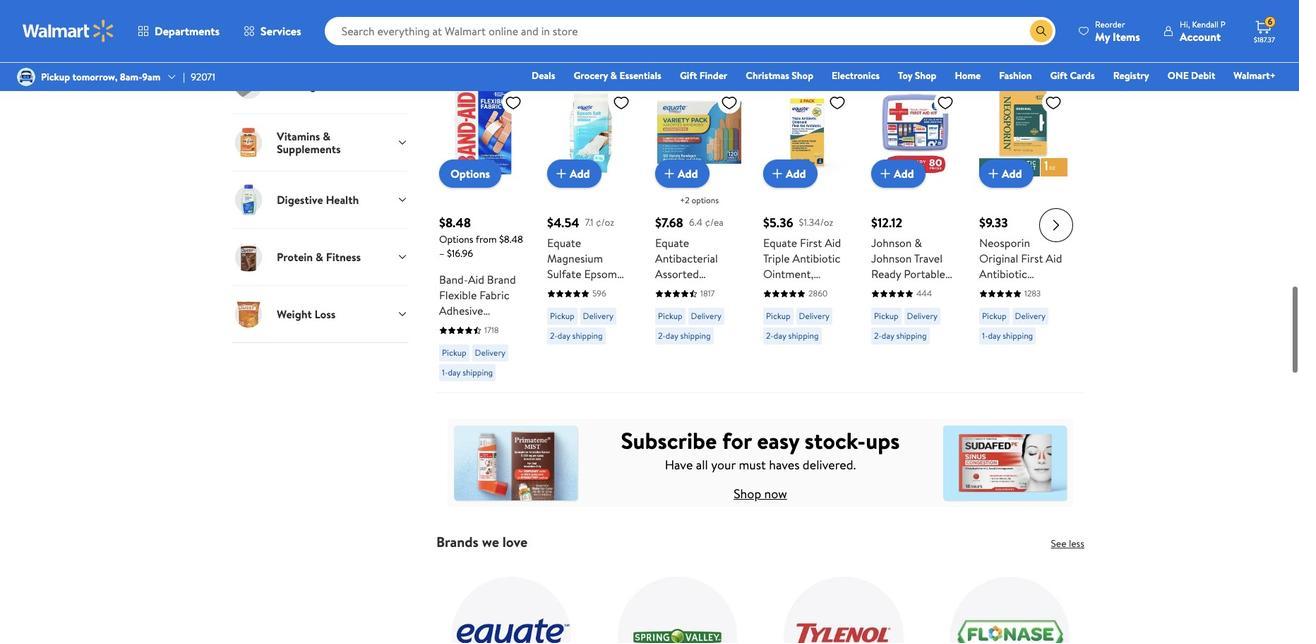 Task type: describe. For each thing, give the bounding box(es) containing it.
bandages,
[[439, 319, 488, 334]]

for
[[722, 425, 752, 456]]

2 best seller from the left
[[661, 68, 699, 80]]

oz
[[1039, 297, 1050, 313]]

1 johnson from the top
[[871, 235, 912, 251]]

day down assorted,
[[448, 367, 461, 379]]

assorted
[[655, 266, 699, 282]]

now
[[764, 485, 787, 502]]

options
[[692, 194, 719, 206]]

kendall
[[1192, 18, 1219, 30]]

walmart image
[[23, 20, 114, 42]]

2 johnson from the top
[[871, 251, 912, 266]]

antibiotic inside $5.36 $1.34/oz equate first aid triple antibiotic ointment, infection protection, 2 oz, 2 pack
[[793, 251, 841, 266]]

day down pack
[[774, 330, 786, 342]]

pack,
[[655, 297, 681, 313]]

options inside $8.48 options from $8.48 – $16.96
[[439, 232, 473, 246]]

band-aid brand flexible fabric adhesive bandages, assorted, 100ct
[[439, 272, 518, 350]]

count
[[703, 297, 733, 313]]

best seller for $12.12
[[877, 68, 915, 80]]

fitness
[[326, 249, 361, 265]]

departments button
[[126, 14, 232, 48]]

2-day shipping for $5.36
[[766, 330, 819, 342]]

shop right christmas on the right of the page
[[792, 68, 813, 83]]

ups
[[866, 425, 900, 456]]

& inside heating pads & braces dropdown button
[[345, 78, 352, 93]]

Walmart Site-Wide search field
[[325, 17, 1056, 45]]

2 seller from the left
[[679, 68, 699, 80]]

product group containing $8.48
[[439, 60, 527, 387]]

must
[[739, 456, 766, 473]]

essentials
[[620, 68, 662, 83]]

shop right toy
[[915, 68, 937, 83]]

shop now
[[734, 485, 787, 502]]

1-day shipping for $9.33
[[982, 330, 1033, 342]]

reorder
[[1095, 18, 1125, 30]]

heating pads & braces button
[[232, 57, 408, 114]]

best seller for $4.54
[[553, 68, 591, 80]]

antibacterial
[[655, 251, 718, 266]]

4lb
[[571, 282, 587, 297]]

registry
[[1113, 68, 1149, 83]]

delivery down 444 on the right top
[[907, 310, 938, 322]]

shipping down 80
[[896, 330, 927, 342]]

original
[[979, 251, 1018, 266]]

1- for options from $8.48 – $16.96
[[442, 367, 448, 379]]

see less
[[1051, 537, 1085, 551]]

2860
[[808, 287, 828, 299]]

departments
[[155, 23, 220, 39]]

pickup left 120
[[658, 310, 682, 322]]

delivery down 1817
[[691, 310, 722, 322]]

vitamins & supplements
[[277, 128, 341, 157]]

product group containing $4.54
[[547, 60, 635, 387]]

best seller for $5.36
[[769, 68, 807, 80]]

aid inside the band-aid brand flexible fabric adhesive bandages, assorted, 100ct
[[468, 272, 484, 287]]

loss
[[315, 307, 336, 322]]

aid inside $5.36 $1.34/oz equate first aid triple antibiotic ointment, infection protection, 2 oz, 2 pack
[[825, 235, 841, 251]]

1718
[[484, 324, 499, 336]]

hi,
[[1180, 18, 1190, 30]]

next slide for product carousel list image
[[1039, 208, 1073, 242]]

product group containing $7.68
[[655, 60, 743, 387]]

$1.34/oz
[[799, 215, 833, 229]]

add for $5.36
[[786, 166, 806, 181]]

equate first aid triple antibiotic ointment, infection protection, 2 oz, 2 pack image
[[763, 88, 852, 177]]

–
[[439, 246, 445, 261]]

delivered.
[[803, 456, 856, 473]]

shop up gift cards link on the right top of the page
[[1051, 37, 1073, 52]]

vitamins
[[277, 128, 320, 144]]

0 vertical spatial from
[[552, 33, 583, 52]]

debit
[[1191, 68, 1215, 83]]

protection,
[[763, 297, 818, 313]]

christmas
[[746, 68, 789, 83]]

electronics link
[[825, 68, 886, 83]]

day down the kit,
[[882, 330, 894, 342]]

equate for $7.68
[[655, 235, 689, 251]]

add to cart image for $4.54
[[553, 165, 570, 182]]

first left aid
[[436, 33, 465, 52]]

oz,
[[830, 297, 843, 313]]

protein & fitness button
[[232, 228, 408, 285]]

essentials
[[490, 33, 549, 52]]

electronics
[[832, 68, 880, 83]]

brands
[[436, 532, 479, 552]]

ointment, for $9.33
[[979, 297, 1030, 313]]

+2
[[680, 194, 690, 206]]

add to cart image for $5.36
[[769, 165, 786, 182]]

tomorrow,
[[72, 70, 118, 84]]

9am
[[142, 70, 160, 84]]

triple
[[763, 251, 790, 266]]

see
[[1051, 537, 1067, 551]]

$9.33 neosporin original first aid antibiotic bacitracin ointment, 1 oz
[[979, 214, 1062, 313]]

deals link
[[525, 68, 562, 83]]

$12.12 johnson & johnson travel ready portable emergency first aid kit, 80 pc
[[871, 214, 951, 313]]

band-
[[439, 272, 468, 287]]

delivery down 1283
[[1015, 310, 1046, 322]]

your
[[711, 456, 736, 473]]

delivery down the 2860
[[799, 310, 830, 322]]

pc
[[925, 297, 937, 313]]

5 best from the left
[[985, 68, 1001, 80]]

444
[[916, 287, 932, 299]]

all inside subscribe for easy stock-ups have all your must haves delivered.
[[696, 456, 708, 473]]

assorted,
[[439, 334, 486, 350]]

2-day shipping for $12.12
[[874, 330, 927, 342]]

equate antibacterial assorted bandages variety pack, 120 count image
[[655, 88, 743, 177]]

heating
[[277, 78, 316, 93]]

band-aid brand flexible fabric adhesive bandages, assorted, 100ct image
[[439, 88, 527, 177]]

pickup down infection
[[766, 310, 790, 322]]

2- for $12.12
[[874, 330, 882, 342]]

add to favorites list, equate antibacterial assorted bandages variety pack, 120 count image
[[721, 94, 738, 112]]

$16.96
[[447, 246, 473, 261]]

one debit
[[1168, 68, 1215, 83]]

walmart+
[[1234, 68, 1276, 83]]

add to favorites list, johnson & johnson travel ready portable emergency first aid kit, 80 pc image
[[937, 94, 954, 112]]

4 add to cart image from the left
[[985, 165, 1002, 182]]

2- for $4.54
[[550, 330, 558, 342]]

equate inside $5.36 $1.34/oz equate first aid triple antibiotic ointment, infection protection, 2 oz, 2 pack
[[763, 235, 797, 251]]

bag
[[589, 282, 608, 297]]

finder
[[700, 68, 727, 83]]

2-day shipping for $4.54
[[550, 330, 603, 342]]

magnesium
[[547, 251, 603, 266]]

|
[[183, 70, 185, 84]]

2 add button from the left
[[655, 160, 709, 188]]

gift cards
[[1050, 68, 1095, 83]]

equate magnesium sulfate epsom salt, 4lb bag image
[[547, 88, 635, 177]]

1 horizontal spatial 2
[[821, 297, 827, 313]]

2 2- from the left
[[658, 330, 666, 342]]

$187.37
[[1254, 35, 1275, 44]]

fabric
[[480, 287, 510, 303]]

grocery & essentials link
[[567, 68, 668, 83]]

best for $4.54
[[553, 68, 569, 80]]

shipping down 120
[[680, 330, 711, 342]]

brand
[[487, 272, 516, 287]]

0 horizontal spatial 2
[[763, 313, 769, 328]]

1 vertical spatial $8.48
[[499, 232, 523, 246]]

add button for $5.36
[[763, 160, 817, 188]]

5 best seller from the left
[[985, 68, 1023, 80]]

my
[[1095, 29, 1110, 44]]

services
[[261, 23, 301, 39]]

digestive health
[[277, 192, 359, 208]]

portable
[[904, 266, 945, 282]]

epsom
[[584, 266, 617, 282]]

$5.36
[[763, 214, 793, 232]]

seller for $5.36
[[787, 68, 807, 80]]

& for protein
[[316, 249, 323, 265]]

weight loss
[[277, 307, 336, 322]]

pads
[[319, 78, 342, 93]]



Task type: locate. For each thing, give the bounding box(es) containing it.
gift left cards
[[1050, 68, 1068, 83]]

& right pads
[[345, 78, 352, 93]]

1 vertical spatial 1-
[[442, 367, 448, 379]]

100ct
[[488, 334, 518, 350]]

johnson up emergency
[[871, 251, 912, 266]]

add up $12.12
[[894, 166, 914, 181]]

first right original
[[1021, 251, 1043, 266]]

1- down assorted,
[[442, 367, 448, 379]]

ointment, inside $9.33 neosporin original first aid antibiotic bacitracin ointment, 1 oz
[[979, 297, 1030, 313]]

easy
[[757, 425, 799, 456]]

80
[[909, 297, 923, 313]]

adhesive
[[439, 303, 483, 319]]

0 vertical spatial ointment,
[[763, 266, 814, 282]]

5 add from the left
[[1002, 166, 1022, 181]]

product group containing $9.33
[[979, 60, 1068, 387]]

2 add to cart image from the left
[[769, 165, 786, 182]]

1 vertical spatial options
[[439, 232, 473, 246]]

2 2-day shipping from the left
[[658, 330, 711, 342]]

$8.48 up brand
[[499, 232, 523, 246]]

pickup down bacitracin in the top of the page
[[982, 310, 1007, 322]]

0 vertical spatial 1-
[[982, 330, 988, 342]]

& for grocery
[[610, 68, 617, 83]]

2
[[821, 297, 827, 313], [763, 313, 769, 328]]

& right "grocery"
[[610, 68, 617, 83]]

3 2-day shipping from the left
[[766, 330, 819, 342]]

add to cart image
[[553, 165, 570, 182], [769, 165, 786, 182], [877, 165, 894, 182], [985, 165, 1002, 182]]

1 horizontal spatial 1-
[[982, 330, 988, 342]]

2 equate from the left
[[655, 235, 689, 251]]

aid left the kit,
[[871, 297, 888, 313]]

1 horizontal spatial ointment,
[[979, 297, 1030, 313]]

best for $5.36
[[769, 68, 785, 80]]

aid
[[468, 33, 486, 52]]

subscribe for easy stock-ups have all your must haves delivered.
[[621, 425, 900, 473]]

4 add from the left
[[894, 166, 914, 181]]

haves
[[769, 456, 800, 473]]

2 best from the left
[[661, 68, 677, 80]]

0 vertical spatial 1-day shipping
[[982, 330, 1033, 342]]

5 seller from the left
[[1003, 68, 1023, 80]]

hi, kendall p account
[[1180, 18, 1226, 44]]

protein & fitness
[[277, 249, 361, 265]]

all left your on the bottom
[[696, 456, 708, 473]]

1-day shipping down 1
[[982, 330, 1033, 342]]

ointment, up protection,
[[763, 266, 814, 282]]

2 add from the left
[[678, 166, 698, 181]]

from inside $8.48 options from $8.48 – $16.96
[[476, 232, 497, 246]]

1 best from the left
[[553, 68, 569, 80]]

2-
[[550, 330, 558, 342], [658, 330, 666, 342], [766, 330, 774, 342], [874, 330, 882, 342]]

add to cart image up $4.54
[[553, 165, 570, 182]]

add up "+2"
[[678, 166, 698, 181]]

5 add button from the left
[[979, 160, 1033, 188]]

add
[[570, 166, 590, 181], [678, 166, 698, 181], [786, 166, 806, 181], [894, 166, 914, 181], [1002, 166, 1022, 181]]

6 product group from the left
[[979, 60, 1068, 387]]

first inside $5.36 $1.34/oz equate first aid triple antibiotic ointment, infection protection, 2 oz, 2 pack
[[800, 235, 822, 251]]

grocery & essentials
[[574, 68, 662, 83]]

2 gift from the left
[[1050, 68, 1068, 83]]

equate down $7.68
[[655, 235, 689, 251]]

heating pads & braces
[[277, 78, 387, 93]]

2 left pack
[[763, 313, 769, 328]]

0 horizontal spatial 1-day shipping
[[442, 367, 493, 379]]

1 equate from the left
[[547, 235, 581, 251]]

1 horizontal spatial antibiotic
[[979, 266, 1027, 282]]

gift for gift finder
[[680, 68, 697, 83]]

1 add from the left
[[570, 166, 590, 181]]

sub banner image
[[448, 419, 1073, 507]]

1 product group from the left
[[439, 60, 527, 387]]

reorder my items
[[1095, 18, 1140, 44]]

from left $3
[[552, 33, 583, 52]]

120
[[684, 297, 700, 313]]

7.1
[[585, 215, 594, 229]]

aid inside $12.12 johnson & johnson travel ready portable emergency first aid kit, 80 pc
[[871, 297, 888, 313]]

christmas shop
[[746, 68, 813, 83]]

4 2- from the left
[[874, 330, 882, 342]]

1-day shipping down assorted,
[[442, 367, 493, 379]]

equate inside $7.68 6.4 ¢/ea equate antibacterial assorted bandages variety pack, 120 count
[[655, 235, 689, 251]]

p
[[1221, 18, 1226, 30]]

shop all
[[1051, 37, 1085, 52]]

add button for $12.12
[[871, 160, 925, 188]]

best
[[553, 68, 569, 80], [661, 68, 677, 80], [769, 68, 785, 80], [877, 68, 893, 80], [985, 68, 1001, 80]]

neosporin original first aid antibiotic bacitracin ointment, 1 oz image
[[979, 88, 1068, 177]]

search icon image
[[1036, 25, 1047, 37]]

list
[[428, 551, 1093, 643]]

supplements
[[277, 141, 341, 157]]

& left fitness
[[316, 249, 323, 265]]

product group containing $12.12
[[871, 60, 960, 387]]

from right $16.96
[[476, 232, 497, 246]]

aid down $1.34/oz
[[825, 235, 841, 251]]

4 best seller from the left
[[877, 68, 915, 80]]

digestive health button
[[232, 171, 408, 228]]

day
[[558, 330, 570, 342], [666, 330, 678, 342], [774, 330, 786, 342], [882, 330, 894, 342], [988, 330, 1001, 342], [448, 367, 461, 379]]

2-day shipping down the kit,
[[874, 330, 927, 342]]

add to cart image
[[661, 165, 678, 182]]

registry link
[[1107, 68, 1156, 83]]

antibiotic up the 2860
[[793, 251, 841, 266]]

& inside vitamins & supplements
[[323, 128, 331, 144]]

add up $9.33
[[1002, 166, 1022, 181]]

3 add to cart image from the left
[[877, 165, 894, 182]]

best right finder
[[769, 68, 785, 80]]

equate for $4.54
[[547, 235, 581, 251]]

best for $12.12
[[877, 68, 893, 80]]

1 add to cart image from the left
[[553, 165, 570, 182]]

2-day shipping down pack
[[766, 330, 819, 342]]

aid
[[825, 235, 841, 251], [1046, 251, 1062, 266], [468, 272, 484, 287], [871, 297, 888, 313]]

shop left 'now'
[[734, 485, 761, 502]]

gift finder link
[[674, 68, 734, 83]]

2- down emergency
[[874, 330, 882, 342]]

toy shop
[[898, 68, 937, 83]]

delivery down 1718
[[475, 347, 506, 359]]

shop all link
[[1051, 37, 1085, 52]]

aid inside $9.33 neosporin original first aid antibiotic bacitracin ointment, 1 oz
[[1046, 251, 1062, 266]]

day down bacitracin in the top of the page
[[988, 330, 1001, 342]]

+2 options
[[680, 194, 719, 206]]

3 seller from the left
[[787, 68, 807, 80]]

first inside $9.33 neosporin original first aid antibiotic bacitracin ointment, 1 oz
[[1021, 251, 1043, 266]]

3 add from the left
[[786, 166, 806, 181]]

shipping down 596
[[572, 330, 603, 342]]

1 vertical spatial ointment,
[[979, 297, 1030, 313]]

add button for $4.54
[[547, 160, 601, 188]]

0 horizontal spatial ointment,
[[763, 266, 814, 282]]

add up $5.36
[[786, 166, 806, 181]]

antibiotic inside $9.33 neosporin original first aid antibiotic bacitracin ointment, 1 oz
[[979, 266, 1027, 282]]

1 vertical spatial from
[[476, 232, 497, 246]]

1 horizontal spatial gift
[[1050, 68, 1068, 83]]

add for $12.12
[[894, 166, 914, 181]]

3 add button from the left
[[763, 160, 817, 188]]

1 horizontal spatial 1-day shipping
[[982, 330, 1033, 342]]

4 product group from the left
[[763, 60, 852, 387]]

love
[[503, 532, 528, 552]]

pickup down "bandages," at the left of the page
[[442, 347, 466, 359]]

product group containing $5.36
[[763, 60, 852, 387]]

1 gift from the left
[[680, 68, 697, 83]]

3 product group from the left
[[655, 60, 743, 387]]

cards
[[1070, 68, 1095, 83]]

seller left electronics
[[787, 68, 807, 80]]

$4.54 7.1 ¢/oz equate magnesium sulfate epsom salt, 4lb bag
[[547, 214, 617, 297]]

add button up $9.33
[[979, 160, 1033, 188]]

6 $187.37
[[1254, 16, 1275, 44]]

2- down pack,
[[658, 330, 666, 342]]

vitamins & supplements button
[[232, 114, 408, 171]]

1 horizontal spatial all
[[1075, 37, 1085, 52]]

walmart+ link
[[1227, 68, 1282, 83]]

equate inside $4.54 7.1 ¢/oz equate magnesium sulfate epsom salt, 4lb bag
[[547, 235, 581, 251]]

add up 7.1
[[570, 166, 590, 181]]

gift left finder
[[680, 68, 697, 83]]

options up $8.48 options from $8.48 – $16.96 at the left top of page
[[450, 166, 490, 182]]

first right 80
[[929, 282, 951, 297]]

johnson down $12.12
[[871, 235, 912, 251]]

weight
[[277, 307, 312, 322]]

variety
[[705, 282, 739, 297]]

bandages
[[655, 282, 702, 297]]

add button up $12.12
[[871, 160, 925, 188]]

1-day shipping
[[982, 330, 1033, 342], [442, 367, 493, 379]]

0 horizontal spatial from
[[476, 232, 497, 246]]

add to favorites list, equate first aid triple antibiotic ointment, infection protection, 2 oz, 2 pack image
[[829, 94, 846, 112]]

1-day shipping for options from $8.48 – $16.96
[[442, 367, 493, 379]]

delivery down 596
[[583, 310, 614, 322]]

all left my
[[1075, 37, 1085, 52]]

shipping down 1
[[1003, 330, 1033, 342]]

shipping down assorted,
[[463, 367, 493, 379]]

first inside $12.12 johnson & johnson travel ready portable emergency first aid kit, 80 pc
[[929, 282, 951, 297]]

& up portable
[[915, 235, 922, 251]]

0 vertical spatial $8.48
[[439, 214, 471, 232]]

best left toy
[[877, 68, 893, 80]]

| 92071
[[183, 70, 215, 84]]

add to cart image for $12.12
[[877, 165, 894, 182]]

pickup down emergency
[[874, 310, 899, 322]]

best seller
[[553, 68, 591, 80], [661, 68, 699, 80], [769, 68, 807, 80], [877, 68, 915, 80], [985, 68, 1023, 80]]

$9.33
[[979, 214, 1008, 232]]

1 horizontal spatial from
[[552, 33, 583, 52]]

92071
[[191, 70, 215, 84]]

1 2-day shipping from the left
[[550, 330, 603, 342]]

0 vertical spatial all
[[1075, 37, 1085, 52]]

2 product group from the left
[[547, 60, 635, 387]]

0 horizontal spatial $8.48
[[439, 214, 471, 232]]

brands we love
[[436, 532, 528, 552]]

& inside $12.12 johnson & johnson travel ready portable emergency first aid kit, 80 pc
[[915, 235, 922, 251]]

add button up $4.54
[[547, 160, 601, 188]]

seller down $3
[[571, 68, 591, 80]]

seller left finder
[[679, 68, 699, 80]]

aid left brand
[[468, 272, 484, 287]]

ointment, left 1
[[979, 297, 1030, 313]]

1 vertical spatial 1-day shipping
[[442, 367, 493, 379]]

bacitracin
[[979, 282, 1028, 297]]

& inside protein & fitness dropdown button
[[316, 249, 323, 265]]

home
[[955, 68, 981, 83]]

gift cards link
[[1044, 68, 1101, 83]]

1
[[1032, 297, 1036, 313]]

0 horizontal spatial antibiotic
[[793, 251, 841, 266]]

items
[[1113, 29, 1140, 44]]

$7.68 6.4 ¢/ea equate antibacterial assorted bandages variety pack, 120 count
[[655, 214, 739, 313]]

ointment,
[[763, 266, 814, 282], [979, 297, 1030, 313]]

1 add button from the left
[[547, 160, 601, 188]]

pack
[[772, 313, 795, 328]]

¢/oz
[[596, 215, 614, 229]]

2- down pack
[[766, 330, 774, 342]]

options up band-
[[439, 232, 473, 246]]

4 add button from the left
[[871, 160, 925, 188]]

2-day shipping down 120
[[658, 330, 711, 342]]

product group
[[439, 60, 527, 387], [547, 60, 635, 387], [655, 60, 743, 387], [763, 60, 852, 387], [871, 60, 960, 387], [979, 60, 1068, 387]]

add to cart image up $12.12
[[877, 165, 894, 182]]

first down $1.34/oz
[[800, 235, 822, 251]]

equate down $4.54
[[547, 235, 581, 251]]

day down pack,
[[666, 330, 678, 342]]

1- down bacitracin in the top of the page
[[982, 330, 988, 342]]

0 vertical spatial options
[[450, 166, 490, 182]]

$7.68
[[655, 214, 683, 232]]

seller right home
[[1003, 68, 1023, 80]]

$8.48 up $16.96
[[439, 214, 471, 232]]

johnson & johnson travel ready portable emergency first aid kit, 80 pc image
[[871, 88, 960, 177]]

Search search field
[[325, 17, 1056, 45]]

seller for $12.12
[[895, 68, 915, 80]]

3 equate from the left
[[763, 235, 797, 251]]

3 best from the left
[[769, 68, 785, 80]]

0 horizontal spatial 1-
[[442, 367, 448, 379]]

account
[[1180, 29, 1221, 44]]

3 2- from the left
[[766, 330, 774, 342]]

2- down salt,
[[550, 330, 558, 342]]

toy
[[898, 68, 912, 83]]

add to cart image up $9.33
[[985, 165, 1002, 182]]

deals
[[532, 68, 555, 83]]

equate down $5.36
[[763, 235, 797, 251]]

1- for $9.33
[[982, 330, 988, 342]]

& right the vitamins
[[323, 128, 331, 144]]

$12.12
[[871, 214, 903, 232]]

add button up "+2"
[[655, 160, 709, 188]]

ointment, inside $5.36 $1.34/oz equate first aid triple antibiotic ointment, infection protection, 2 oz, 2 pack
[[763, 266, 814, 282]]

equate
[[547, 235, 581, 251], [655, 235, 689, 251], [763, 235, 797, 251]]

ready
[[871, 266, 901, 282]]

3 best seller from the left
[[769, 68, 807, 80]]

add to favorites list, equate magnesium sulfate epsom salt, 4lb bag image
[[613, 94, 630, 112]]

4 best from the left
[[877, 68, 893, 80]]

have
[[665, 456, 693, 473]]

0 horizontal spatial gift
[[680, 68, 697, 83]]

grocery
[[574, 68, 608, 83]]

shop
[[1051, 37, 1073, 52], [792, 68, 813, 83], [915, 68, 937, 83], [734, 485, 761, 502]]

pickup left the tomorrow,
[[41, 70, 70, 84]]

1 2- from the left
[[550, 330, 558, 342]]

seller right electronics
[[895, 68, 915, 80]]

seller for $4.54
[[571, 68, 591, 80]]

home link
[[949, 68, 987, 83]]

antibiotic down neosporin
[[979, 266, 1027, 282]]

gift for gift cards
[[1050, 68, 1068, 83]]

add for $4.54
[[570, 166, 590, 181]]

see less button
[[1051, 537, 1085, 551]]

& for vitamins
[[323, 128, 331, 144]]

day down salt,
[[558, 330, 570, 342]]

1 vertical spatial all
[[696, 456, 708, 473]]

 image
[[17, 68, 35, 86]]

1 horizontal spatial equate
[[655, 235, 689, 251]]

1 seller from the left
[[571, 68, 591, 80]]

2 horizontal spatial equate
[[763, 235, 797, 251]]

best right home
[[985, 68, 1001, 80]]

6
[[1268, 16, 1273, 28]]

pickup
[[41, 70, 70, 84], [550, 310, 574, 322], [658, 310, 682, 322], [766, 310, 790, 322], [874, 310, 899, 322], [982, 310, 1007, 322], [442, 347, 466, 359]]

2- for $5.36
[[766, 330, 774, 342]]

0 horizontal spatial all
[[696, 456, 708, 473]]

5 product group from the left
[[871, 60, 960, 387]]

ointment, for $5.36
[[763, 266, 814, 282]]

1 best seller from the left
[[553, 68, 591, 80]]

0 horizontal spatial equate
[[547, 235, 581, 251]]

4 2-day shipping from the left
[[874, 330, 927, 342]]

add to favorites list, band-aid brand flexible fabric adhesive bandages, assorted, 100ct image
[[505, 94, 522, 112]]

2-day shipping down 4lb
[[550, 330, 603, 342]]

pickup down salt,
[[550, 310, 574, 322]]

1 horizontal spatial $8.48
[[499, 232, 523, 246]]

2 left oz,
[[821, 297, 827, 313]]

add button up $5.36
[[763, 160, 817, 188]]

best left "grocery"
[[553, 68, 569, 80]]

aid down next slide for product carousel list icon
[[1046, 251, 1062, 266]]

6.4
[[689, 215, 703, 229]]

add to cart image up $5.36
[[769, 165, 786, 182]]

best left gift finder
[[661, 68, 677, 80]]

& inside grocery & essentials link
[[610, 68, 617, 83]]

subscribe
[[621, 425, 717, 456]]

fashion
[[999, 68, 1032, 83]]

shipping down pack
[[788, 330, 819, 342]]

gift finder
[[680, 68, 727, 83]]

4 seller from the left
[[895, 68, 915, 80]]

add to favorites list, neosporin original first aid antibiotic bacitracin ointment, 1 oz image
[[1045, 94, 1062, 112]]



Task type: vqa. For each thing, say whether or not it's contained in the screenshot.
pack
yes



